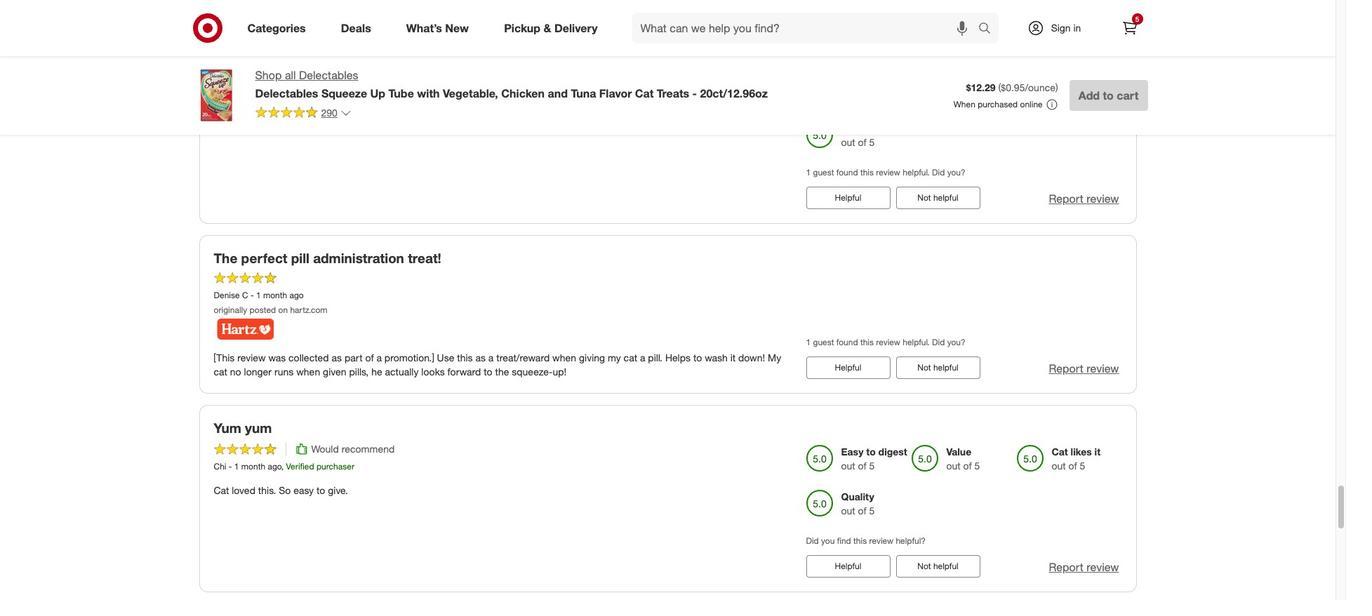 Task type: locate. For each thing, give the bounding box(es) containing it.
chicken
[[501, 86, 545, 100]]

2 vertical spatial report
[[1049, 560, 1084, 574]]

yum
[[245, 420, 272, 436]]

2 report review from the top
[[1049, 362, 1119, 376]]

1 vertical spatial verified
[[286, 461, 314, 472]]

- left the 29
[[257, 93, 260, 103]]

2 vertical spatial helpful button
[[806, 555, 890, 578]]

29
[[262, 93, 272, 103]]

1 not helpful from the top
[[917, 192, 958, 203]]

1 vertical spatial would
[[311, 443, 339, 455]]

2 1 guest found this review helpful. did you? from the top
[[806, 337, 965, 347]]

2 helpful from the top
[[933, 362, 958, 373]]

$0.95
[[1001, 82, 1025, 93]]

chi
[[214, 461, 226, 472]]

0 vertical spatial when
[[552, 352, 576, 364]]

0 vertical spatial would recommend
[[311, 74, 395, 86]]

2 helpful. from the top
[[903, 337, 930, 347]]

1 horizontal spatial ,
[[308, 93, 310, 103]]

purchaser up give.
[[316, 461, 354, 472]]

1 vertical spatial recommend
[[342, 443, 395, 455]]

3 helpful button from the top
[[806, 555, 890, 578]]

easy right so
[[294, 484, 314, 496]]

2 vertical spatial did
[[806, 535, 819, 546]]

3 helpful from the top
[[835, 561, 861, 571]]

you? for second not helpful button from the bottom of the page
[[947, 337, 965, 347]]

1
[[806, 167, 811, 178], [256, 290, 261, 300], [806, 337, 811, 347], [234, 461, 239, 472]]

recommend for yum yum
[[342, 443, 395, 455]]

to left wash
[[693, 352, 702, 364]]

given
[[323, 366, 346, 378]]

what's new
[[406, 21, 469, 35]]

verified for product
[[313, 93, 341, 103]]

delectables
[[299, 68, 358, 82], [255, 86, 318, 100]]

the for the cats are so excited for these treats.
[[214, 116, 230, 128]]

1 horizontal spatial cat likes it out of 5
[[1052, 446, 1101, 472]]

purchaser for great product
[[343, 93, 381, 103]]

this
[[860, 167, 874, 178], [860, 337, 874, 347], [457, 352, 473, 364], [853, 535, 867, 546]]

&
[[544, 21, 551, 35]]

3 not helpful from the top
[[917, 561, 958, 571]]

cat
[[946, 77, 963, 89], [624, 352, 637, 364], [214, 366, 227, 378], [1052, 446, 1068, 458]]

1 guest from the top
[[813, 167, 834, 178]]

when up up!
[[552, 352, 576, 364]]

1 horizontal spatial cat
[[635, 86, 654, 100]]

guest
[[813, 167, 834, 178], [813, 337, 834, 347]]

to
[[1103, 88, 1114, 102], [693, 352, 702, 364], [484, 366, 492, 378], [866, 446, 876, 458], [316, 484, 325, 496]]

helpful button
[[806, 187, 890, 209], [806, 357, 890, 379], [806, 555, 890, 578]]

1 vertical spatial not helpful button
[[896, 357, 980, 379]]

0 horizontal spatial ,
[[281, 461, 284, 472]]

0 vertical spatial the
[[214, 116, 230, 128]]

- inside shop all delectables delectables squeeze up tube with vegetable, chicken and tuna flavor cat treats - 20ct/12.96oz
[[692, 86, 697, 100]]

helpful button for yum yum
[[806, 555, 890, 578]]

0 vertical spatial helpful button
[[806, 187, 890, 209]]

pills,
[[349, 366, 369, 378]]

report review button for yum yum
[[1049, 559, 1119, 575]]

0 vertical spatial easy
[[841, 446, 863, 458]]

would recommend up 290 at the left top of the page
[[311, 74, 395, 86]]

2 vertical spatial not
[[917, 561, 931, 571]]

1 helpful from the top
[[933, 192, 958, 203]]

1 vertical spatial not
[[917, 362, 931, 373]]

0 vertical spatial not
[[917, 192, 931, 203]]

report review button
[[1049, 191, 1119, 207], [1049, 361, 1119, 377], [1049, 559, 1119, 575]]

3 helpful from the top
[[933, 561, 958, 571]]

1 vertical spatial the
[[214, 250, 237, 266]]

1 vertical spatial not helpful
[[917, 362, 958, 373]]

2 the from the top
[[214, 250, 237, 266]]

2 vertical spatial helpful
[[933, 561, 958, 571]]

1 vertical spatial report
[[1049, 362, 1084, 376]]

a left the pill.
[[640, 352, 645, 364]]

helpful. for second not helpful button from the bottom of the page
[[903, 337, 930, 347]]

likes
[[965, 77, 987, 89], [1071, 446, 1092, 458]]

quality
[[841, 491, 874, 502]]

categories
[[247, 21, 306, 35]]

report
[[1049, 192, 1084, 206], [1049, 362, 1084, 376], [1049, 560, 1084, 574]]

1 vertical spatial cat
[[214, 484, 229, 496]]

1 vertical spatial report review
[[1049, 362, 1119, 376]]

would recommend up give.
[[311, 443, 395, 455]]

2 helpful button from the top
[[806, 357, 890, 379]]

recommend
[[342, 74, 395, 86], [342, 443, 395, 455]]

verified up 290 at the left top of the page
[[313, 93, 341, 103]]

1 vertical spatial 1 guest found this review helpful. did you?
[[806, 337, 965, 347]]

pickup & delivery link
[[492, 13, 615, 44]]

search
[[972, 22, 1005, 36]]

2 guest from the top
[[813, 337, 834, 347]]

2 horizontal spatial it
[[1095, 446, 1101, 458]]

0 vertical spatial found
[[836, 167, 858, 178]]

delectables up squeeze at the left top of the page
[[299, 68, 358, 82]]

0 horizontal spatial value
[[946, 446, 971, 458]]

1 recommend from the top
[[342, 74, 395, 86]]

0 vertical spatial value
[[1052, 77, 1077, 89]]

1 helpful. from the top
[[903, 167, 930, 178]]

0 vertical spatial report review
[[1049, 192, 1119, 206]]

0 vertical spatial value out of 5
[[1052, 77, 1085, 103]]

0 vertical spatial not helpful
[[917, 192, 958, 203]]

2 you? from the top
[[947, 337, 965, 347]]

1 vertical spatial guest
[[813, 337, 834, 347]]

squeeze-
[[512, 366, 553, 378]]

5 inside quality out of 5
[[869, 505, 875, 516]]

0 vertical spatial you?
[[947, 167, 965, 178]]

purchaser up treats.
[[343, 93, 381, 103]]

, up 290 link
[[308, 93, 310, 103]]

0 vertical spatial recommend
[[342, 74, 395, 86]]

1 helpful from the top
[[835, 192, 861, 203]]

3 report review button from the top
[[1049, 559, 1119, 575]]

2 vertical spatial not helpful
[[917, 561, 958, 571]]

value out of 5 for yum yum
[[946, 446, 980, 472]]

2 vertical spatial report review button
[[1049, 559, 1119, 575]]

new
[[445, 21, 469, 35]]

1 report review button from the top
[[1049, 191, 1119, 207]]

helpful button for great product
[[806, 187, 890, 209]]

easy left "digest"
[[841, 446, 863, 458]]

actually
[[385, 366, 419, 378]]

of
[[963, 91, 972, 103], [1069, 91, 1077, 103], [858, 136, 867, 148], [365, 352, 374, 364], [858, 460, 867, 472], [963, 460, 972, 472], [1069, 460, 1077, 472], [858, 505, 867, 516]]

helpful for yum
[[835, 561, 861, 571]]

cat left loved
[[214, 484, 229, 496]]

cat left treats
[[635, 86, 654, 100]]

0 vertical spatial would
[[311, 74, 339, 86]]

recommend for great product
[[342, 74, 395, 86]]

1 horizontal spatial it
[[989, 77, 995, 89]]

part
[[345, 352, 363, 364]]

0 horizontal spatial value out of 5
[[946, 446, 980, 472]]

1 vertical spatial helpful.
[[903, 337, 930, 347]]

3 report review from the top
[[1049, 560, 1119, 574]]

0 vertical spatial 1 guest found this review helpful. did you?
[[806, 167, 965, 178]]

out inside quality out of 5
[[841, 505, 855, 516]]

recommend up treats.
[[342, 74, 395, 86]]

2 recommend from the top
[[342, 443, 395, 455]]

1 horizontal spatial when
[[552, 352, 576, 364]]

1 vertical spatial value
[[946, 446, 971, 458]]

value out of 5 for great product
[[1052, 77, 1085, 103]]

longer
[[244, 366, 272, 378]]

the up denise
[[214, 250, 237, 266]]

quality out of 5
[[841, 491, 875, 516]]

1 not helpful button from the top
[[896, 187, 980, 209]]

, up cat loved this. so easy to give.
[[281, 461, 284, 472]]

2 vertical spatial report review
[[1049, 560, 1119, 574]]

0 vertical spatial purchaser
[[343, 93, 381, 103]]

1 vertical spatial likes
[[1071, 446, 1092, 458]]

this.
[[258, 484, 276, 496]]

0 vertical spatial helpful
[[933, 192, 958, 203]]

1 would from the top
[[311, 74, 339, 86]]

0 vertical spatial not helpful button
[[896, 187, 980, 209]]

a
[[376, 352, 382, 364], [488, 352, 494, 364], [640, 352, 645, 364]]

1 vertical spatial value out of 5
[[946, 446, 980, 472]]

sign
[[1051, 22, 1071, 34]]

would for great product
[[311, 74, 339, 86]]

0 vertical spatial helpful.
[[903, 167, 930, 178]]

3 report from the top
[[1049, 560, 1084, 574]]

are
[[254, 116, 268, 128]]

1 vertical spatial easy
[[294, 484, 314, 496]]

to left "digest"
[[866, 446, 876, 458]]

0 vertical spatial likes
[[965, 77, 987, 89]]

2 report review button from the top
[[1049, 361, 1119, 377]]

1 vertical spatial helpful button
[[806, 357, 890, 379]]

would up 290 at the left top of the page
[[311, 74, 339, 86]]

0 horizontal spatial likes
[[965, 77, 987, 89]]

as up forward
[[475, 352, 486, 364]]

2 horizontal spatial a
[[640, 352, 645, 364]]

month up originally posted on hartz.com at bottom left
[[263, 290, 287, 300]]

0 vertical spatial helpful
[[835, 192, 861, 203]]

and
[[548, 86, 568, 100]]

guest for helpful button corresponding to great product
[[813, 167, 834, 178]]

recommend up give.
[[342, 443, 395, 455]]

1 1 guest found this review helpful. did you? from the top
[[806, 167, 965, 178]]

he
[[371, 366, 382, 378]]

1 guest found this review helpful. did you? for helpful button corresponding to great product
[[806, 167, 965, 178]]

report review for yum
[[1049, 560, 1119, 574]]

2 would recommend from the top
[[311, 443, 395, 455]]

0 vertical spatial ago
[[294, 93, 308, 103]]

2 vertical spatial ago
[[268, 461, 281, 472]]

0 vertical spatial report
[[1049, 192, 1084, 206]]

0 vertical spatial guest
[[813, 167, 834, 178]]

value right "digest"
[[946, 446, 971, 458]]

would for yum yum
[[311, 443, 339, 455]]

value left add
[[1052, 77, 1077, 89]]

0 horizontal spatial as
[[332, 352, 342, 364]]

0 vertical spatial ,
[[308, 93, 310, 103]]

ago up cat loved this. so easy to give.
[[268, 461, 281, 472]]

$12.29 ( $0.95 /ounce )
[[966, 82, 1058, 93]]

helpful
[[835, 192, 861, 203], [835, 362, 861, 373], [835, 561, 861, 571]]

2 not from the top
[[917, 362, 931, 373]]

to left give.
[[316, 484, 325, 496]]

not helpful button
[[896, 187, 980, 209], [896, 357, 980, 379], [896, 555, 980, 578]]

1 horizontal spatial a
[[488, 352, 494, 364]]

cat likes it out of 5
[[946, 77, 995, 103], [1052, 446, 1101, 472]]

0 vertical spatial delectables
[[299, 68, 358, 82]]

you? for product's not helpful button
[[947, 167, 965, 178]]

2 not helpful from the top
[[917, 362, 958, 373]]

0 horizontal spatial easy
[[294, 484, 314, 496]]

to right add
[[1103, 88, 1114, 102]]

- right chi
[[229, 461, 232, 472]]

1 vertical spatial you?
[[947, 337, 965, 347]]

out of 5
[[841, 136, 875, 148]]

value for yum yum
[[946, 446, 971, 458]]

1 vertical spatial report review button
[[1049, 361, 1119, 377]]

3 not helpful button from the top
[[896, 555, 980, 578]]

vegetable,
[[443, 86, 498, 100]]

helpful.
[[903, 167, 930, 178], [903, 337, 930, 347]]

1 report from the top
[[1049, 192, 1084, 206]]

1 the from the top
[[214, 116, 230, 128]]

1 vertical spatial it
[[730, 352, 736, 364]]

helpful
[[933, 192, 958, 203], [933, 362, 958, 373], [933, 561, 958, 571]]

20ct/12.96oz
[[700, 86, 768, 100]]

originally
[[214, 305, 247, 315]]

image of delectables squeeze up tube with vegetable, chicken and tuna flavor cat treats - 20ct/12.96oz image
[[188, 67, 244, 124]]

when down collected at the bottom left of the page
[[296, 366, 320, 378]]

easy
[[841, 446, 863, 458], [294, 484, 314, 496]]

not helpful
[[917, 192, 958, 203], [917, 362, 958, 373], [917, 561, 958, 571]]

report for yum yum
[[1049, 560, 1084, 574]]

1 vertical spatial when
[[296, 366, 320, 378]]

the left cats
[[214, 116, 230, 128]]

2 vertical spatial helpful
[[835, 561, 861, 571]]

1 report review from the top
[[1049, 192, 1119, 206]]

ago up 290 link
[[294, 93, 308, 103]]

- right c
[[250, 290, 254, 300]]

1 horizontal spatial value out of 5
[[1052, 77, 1085, 103]]

- right treats
[[692, 86, 697, 100]]

)
[[1055, 82, 1058, 93]]

this for helpful button corresponding to great product
[[860, 167, 874, 178]]

5
[[1135, 15, 1139, 23], [975, 91, 980, 103], [1080, 91, 1085, 103], [869, 136, 875, 148], [869, 460, 875, 472], [975, 460, 980, 472], [1080, 460, 1085, 472], [869, 505, 875, 516]]

1 you? from the top
[[947, 167, 965, 178]]

a up he
[[376, 352, 382, 364]]

2 would from the top
[[311, 443, 339, 455]]

ago up hartz.com
[[289, 290, 304, 300]]

as up given
[[332, 352, 342, 364]]

0 horizontal spatial when
[[296, 366, 320, 378]]

purchaser for yum yum
[[316, 461, 354, 472]]

not helpful for yum
[[917, 561, 958, 571]]

these
[[333, 116, 357, 128]]

purchaser
[[343, 93, 381, 103], [316, 461, 354, 472]]

1 not from the top
[[917, 192, 931, 203]]

days
[[274, 93, 292, 103]]

to left the
[[484, 366, 492, 378]]

c
[[242, 290, 248, 300]]

3 not from the top
[[917, 561, 931, 571]]

0 horizontal spatial it
[[730, 352, 736, 364]]

1 vertical spatial found
[[836, 337, 858, 347]]

0 horizontal spatial a
[[376, 352, 382, 364]]

1 horizontal spatial value
[[1052, 77, 1077, 89]]

1 vertical spatial would recommend
[[311, 443, 395, 455]]

1 would recommend from the top
[[311, 74, 395, 86]]

to inside button
[[1103, 88, 1114, 102]]

,
[[308, 93, 310, 103], [281, 461, 284, 472]]

add to cart button
[[1069, 80, 1148, 111]]

1 horizontal spatial easy
[[841, 446, 863, 458]]

1 vertical spatial helpful
[[933, 362, 958, 373]]

you?
[[947, 167, 965, 178], [947, 337, 965, 347]]

0 vertical spatial cat
[[635, 86, 654, 100]]

ago
[[294, 93, 308, 103], [289, 290, 304, 300], [268, 461, 281, 472]]

delectables down all
[[255, 86, 318, 100]]

1 vertical spatial month
[[241, 461, 265, 472]]

a left the treat/reward
[[488, 352, 494, 364]]

1 vertical spatial helpful
[[835, 362, 861, 373]]

1 helpful button from the top
[[806, 187, 890, 209]]

month up loved
[[241, 461, 265, 472]]

2 not helpful button from the top
[[896, 357, 980, 379]]

out
[[946, 91, 961, 103], [1052, 91, 1066, 103], [841, 136, 855, 148], [841, 460, 855, 472], [946, 460, 961, 472], [1052, 460, 1066, 472], [841, 505, 855, 516]]

/ounce
[[1025, 82, 1055, 93]]

cats
[[233, 116, 251, 128]]

would recommend for great product
[[311, 74, 395, 86]]

1 vertical spatial purchaser
[[316, 461, 354, 472]]

not for great product
[[917, 192, 931, 203]]

2 vertical spatial not helpful button
[[896, 555, 980, 578]]

0 vertical spatial verified
[[313, 93, 341, 103]]

verified up so
[[286, 461, 314, 472]]

0 vertical spatial report review button
[[1049, 191, 1119, 207]]

this for helpful button related to yum yum
[[853, 535, 867, 546]]

flavor
[[599, 86, 632, 100]]

verified
[[313, 93, 341, 103], [286, 461, 314, 472]]

1 horizontal spatial as
[[475, 352, 486, 364]]

when
[[552, 352, 576, 364], [296, 366, 320, 378]]

would up give.
[[311, 443, 339, 455]]



Task type: describe. For each thing, give the bounding box(es) containing it.
yum
[[214, 420, 241, 436]]

1 guest found this review helpful. did you? for second helpful button from the bottom of the page
[[806, 337, 965, 347]]

helpful. for product's not helpful button
[[903, 167, 930, 178]]

1 as from the left
[[332, 352, 342, 364]]

report review for product
[[1049, 192, 1119, 206]]

for
[[319, 116, 330, 128]]

great
[[214, 52, 249, 68]]

1 a from the left
[[376, 352, 382, 364]]

with
[[417, 86, 440, 100]]

it inside [this review was collected as part of a promotion.] use this as a treat/reward when giving my cat a pill. helps to wash it down! my cat no longer runs when given pills, he actually looks forward to the squeeze-up!
[[730, 352, 736, 364]]

the cats are so excited for these treats.
[[214, 116, 387, 128]]

ago for yum yum
[[268, 461, 281, 472]]

would recommend for yum yum
[[311, 443, 395, 455]]

pickup & delivery
[[504, 21, 598, 35]]

my
[[608, 352, 621, 364]]

looks
[[421, 366, 445, 378]]

0 vertical spatial month
[[263, 290, 287, 300]]

treats
[[657, 86, 689, 100]]

cat inside shop all delectables delectables squeeze up tube with vegetable, chicken and tuna flavor cat treats - 20ct/12.96oz
[[635, 86, 654, 100]]

up!
[[553, 366, 566, 378]]

2 helpful from the top
[[835, 362, 861, 373]]

verified for yum
[[286, 461, 314, 472]]

give.
[[328, 484, 348, 496]]

(
[[998, 82, 1001, 93]]

this for second helpful button from the bottom of the page
[[860, 337, 874, 347]]

3 a from the left
[[640, 352, 645, 364]]

when
[[953, 99, 975, 109]]

1 vertical spatial ago
[[289, 290, 304, 300]]

, for great product
[[308, 93, 310, 103]]

sign in link
[[1015, 13, 1103, 44]]

this inside [this review was collected as part of a promotion.] use this as a treat/reward when giving my cat a pill. helps to wash it down! my cat no longer runs when given pills, he actually looks forward to the squeeze-up!
[[457, 352, 473, 364]]

posted
[[250, 305, 276, 315]]

purchased
[[978, 99, 1018, 109]]

0 vertical spatial it
[[989, 77, 995, 89]]

of inside [this review was collected as part of a promotion.] use this as a treat/reward when giving my cat a pill. helps to wash it down! my cat no longer runs when given pills, he actually looks forward to the squeeze-up!
[[365, 352, 374, 364]]

denise
[[214, 290, 240, 300]]

report for great product
[[1049, 192, 1084, 206]]

2 report from the top
[[1049, 362, 1084, 376]]

administration
[[313, 250, 404, 266]]

product
[[253, 52, 302, 68]]

guest for second helpful button from the bottom of the page
[[813, 337, 834, 347]]

shop
[[255, 68, 282, 82]]

the
[[495, 366, 509, 378]]

ago for great product
[[294, 93, 308, 103]]

online
[[1020, 99, 1043, 109]]

find
[[837, 535, 851, 546]]

not for yum yum
[[917, 561, 931, 571]]

of inside quality out of 5
[[858, 505, 867, 516]]

, for yum yum
[[281, 461, 284, 472]]

in
[[1073, 22, 1081, 34]]

2 found from the top
[[836, 337, 858, 347]]

loved
[[232, 484, 255, 496]]

not helpful button for yum
[[896, 555, 980, 578]]

collected
[[289, 352, 329, 364]]

value for great product
[[1052, 77, 1077, 89]]

my
[[768, 352, 781, 364]]

easy inside easy to digest out of 5
[[841, 446, 863, 458]]

so
[[279, 484, 291, 496]]

great product
[[214, 52, 302, 68]]

so
[[271, 116, 281, 128]]

you
[[821, 535, 835, 546]]

deals link
[[329, 13, 389, 44]]

0 horizontal spatial cat
[[214, 484, 229, 496]]

2 vertical spatial it
[[1095, 446, 1101, 458]]

delivery
[[554, 21, 598, 35]]

sign in
[[1051, 22, 1081, 34]]

1 vertical spatial delectables
[[255, 86, 318, 100]]

[this review was collected as part of a promotion.] use this as a treat/reward when giving my cat a pill. helps to wash it down! my cat no longer runs when given pills, he actually looks forward to the squeeze-up!
[[214, 352, 781, 378]]

1 horizontal spatial likes
[[1071, 446, 1092, 458]]

on
[[278, 305, 288, 315]]

[this
[[214, 352, 235, 364]]

did you find this review helpful?
[[806, 535, 926, 546]]

runs
[[274, 366, 294, 378]]

add
[[1078, 88, 1100, 102]]

1 vertical spatial did
[[932, 337, 945, 347]]

0 vertical spatial did
[[932, 167, 945, 178]]

use
[[437, 352, 454, 364]]

originally posted on hartz.com
[[214, 305, 327, 315]]

squeeze
[[321, 86, 367, 100]]

dvlpp2003
[[214, 93, 254, 103]]

what's
[[406, 21, 442, 35]]

What can we help you find? suggestions appear below search field
[[632, 13, 981, 44]]

helpful for yum yum
[[933, 561, 958, 571]]

tuna
[[571, 86, 596, 100]]

helpful for great product
[[933, 192, 958, 203]]

denise c - 1 month ago
[[214, 290, 304, 300]]

deals
[[341, 21, 371, 35]]

cat loved this. so easy to give.
[[214, 484, 348, 496]]

was
[[268, 352, 286, 364]]

digest
[[878, 446, 907, 458]]

categories link
[[235, 13, 323, 44]]

excited
[[284, 116, 316, 128]]

treat/reward
[[496, 352, 550, 364]]

helpful for product
[[835, 192, 861, 203]]

promotion.]
[[384, 352, 434, 364]]

tube
[[389, 86, 414, 100]]

pill
[[291, 250, 309, 266]]

the perfect pill administration treat!
[[214, 250, 441, 266]]

treat!
[[408, 250, 441, 266]]

of inside easy to digest out of 5
[[858, 460, 867, 472]]

wash
[[705, 352, 728, 364]]

out inside easy to digest out of 5
[[841, 460, 855, 472]]

all
[[285, 68, 296, 82]]

1 vertical spatial cat likes it out of 5
[[1052, 446, 1101, 472]]

290 link
[[255, 106, 351, 122]]

not helpful for product
[[917, 192, 958, 203]]

search button
[[972, 13, 1005, 46]]

dvlpp2003 - 29 days ago , verified purchaser
[[214, 93, 381, 103]]

$12.29
[[966, 82, 996, 93]]

up
[[370, 86, 385, 100]]

the for the perfect pill administration treat!
[[214, 250, 237, 266]]

2 a from the left
[[488, 352, 494, 364]]

helps
[[665, 352, 691, 364]]

add to cart
[[1078, 88, 1139, 102]]

not helpful button for product
[[896, 187, 980, 209]]

chi - 1 month ago , verified purchaser
[[214, 461, 354, 472]]

review inside [this review was collected as part of a promotion.] use this as a treat/reward when giving my cat a pill. helps to wash it down! my cat no longer runs when given pills, he actually looks forward to the squeeze-up!
[[237, 352, 266, 364]]

1 found from the top
[[836, 167, 858, 178]]

2 as from the left
[[475, 352, 486, 364]]

5 inside easy to digest out of 5
[[869, 460, 875, 472]]

giving
[[579, 352, 605, 364]]

0 horizontal spatial cat likes it out of 5
[[946, 77, 995, 103]]

helpful?
[[896, 535, 926, 546]]

no
[[230, 366, 241, 378]]

report review button for great product
[[1049, 191, 1119, 207]]

to inside easy to digest out of 5
[[866, 446, 876, 458]]

hartz.com
[[290, 305, 327, 315]]

down!
[[738, 352, 765, 364]]

shop all delectables delectables squeeze up tube with vegetable, chicken and tuna flavor cat treats - 20ct/12.96oz
[[255, 68, 768, 100]]

easy to digest out of 5
[[841, 446, 907, 472]]



Task type: vqa. For each thing, say whether or not it's contained in the screenshot.
(&
no



